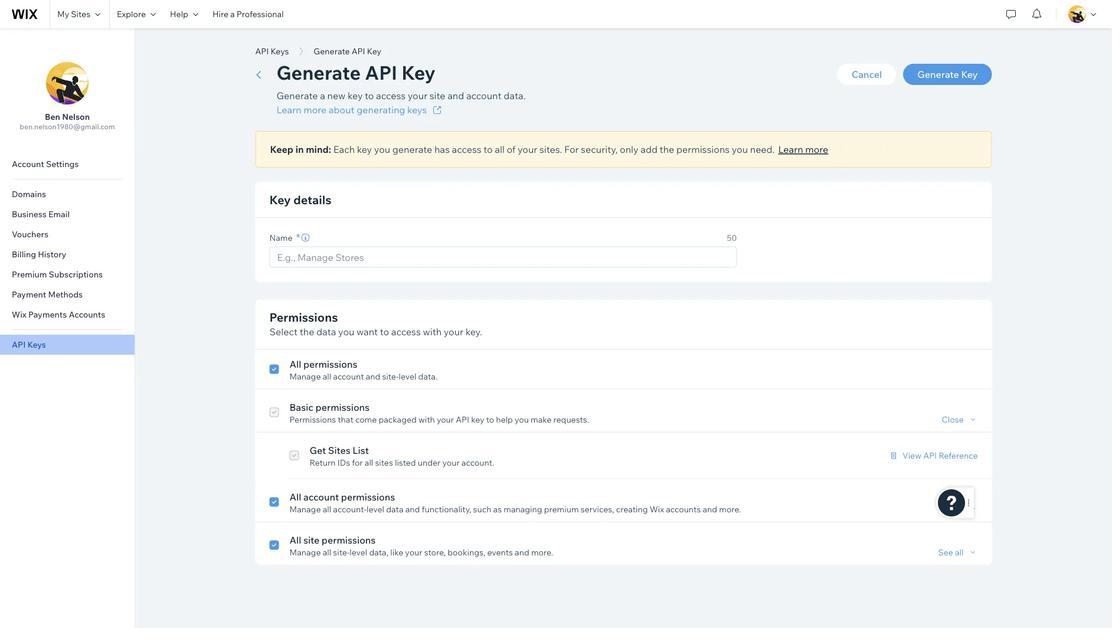 Task type: locate. For each thing, give the bounding box(es) containing it.
functionality,
[[422, 504, 471, 514]]

2 manage from the top
[[290, 504, 321, 514]]

api inside "link"
[[923, 450, 937, 460]]

1 horizontal spatial learn
[[778, 143, 803, 155]]

your up under on the left bottom of the page
[[437, 414, 454, 424]]

about
[[329, 104, 355, 116]]

all permissions manage all account and site-level data.
[[290, 358, 438, 381]]

to left "of"
[[484, 143, 493, 155]]

0 vertical spatial see all button
[[938, 504, 978, 514]]

0 horizontal spatial sites
[[71, 9, 90, 19]]

manage down "all site permissions" in the left of the page
[[290, 547, 321, 557]]

1 vertical spatial level
[[367, 504, 384, 514]]

learn more link
[[778, 142, 828, 156]]

basic
[[290, 401, 313, 413]]

premium subscriptions link
[[0, 264, 135, 285]]

data left want at the left bottom of page
[[316, 326, 336, 337]]

1 vertical spatial site-
[[333, 547, 350, 557]]

site
[[430, 90, 445, 102], [303, 534, 320, 546]]

your left key.
[[444, 326, 463, 337]]

has
[[434, 143, 450, 155]]

api keys for api keys link
[[12, 339, 46, 350]]

0 vertical spatial data.
[[504, 90, 526, 102]]

0 vertical spatial wix
[[12, 309, 26, 320]]

payments
[[28, 309, 67, 320]]

manage down the all account permissions
[[290, 504, 321, 514]]

professional
[[237, 9, 284, 19]]

see all button for all account permissions
[[938, 504, 978, 514]]

site down the all account permissions
[[303, 534, 320, 546]]

api down "wix payments accounts"
[[12, 339, 26, 350]]

1 vertical spatial the
[[300, 326, 314, 337]]

1 vertical spatial wix
[[650, 504, 664, 514]]

1 vertical spatial key
[[357, 143, 372, 155]]

1 vertical spatial more.
[[531, 547, 553, 557]]

E.g., Manage Stores field
[[274, 247, 733, 267]]

2 see from the top
[[938, 547, 953, 557]]

all for all site permissions
[[290, 534, 301, 546]]

keys
[[271, 46, 289, 56], [27, 339, 46, 350]]

0 vertical spatial learn
[[277, 104, 301, 116]]

1 horizontal spatial a
[[320, 90, 325, 102]]

1 vertical spatial all
[[290, 491, 301, 503]]

and up has
[[448, 90, 464, 102]]

api keys inside button
[[255, 46, 289, 56]]

the right 'select'
[[300, 326, 314, 337]]

manage inside all permissions manage all account and site-level data.
[[290, 371, 321, 381]]

keys down payments
[[27, 339, 46, 350]]

more right "need."
[[805, 143, 828, 155]]

generate
[[392, 143, 432, 155]]

all for all permissions manage all account and site-level data.
[[290, 358, 301, 370]]

a for new
[[320, 90, 325, 102]]

1 vertical spatial keys
[[27, 339, 46, 350]]

level left data,
[[350, 547, 367, 557]]

with left key.
[[423, 326, 442, 337]]

2 see all from the top
[[938, 547, 964, 557]]

you
[[374, 143, 390, 155], [732, 143, 748, 155], [338, 326, 354, 337], [515, 414, 529, 424]]

api inside sidebar element
[[12, 339, 26, 350]]

all
[[290, 358, 301, 370], [290, 491, 301, 503], [290, 534, 301, 546]]

api down professional
[[255, 46, 269, 56]]

see all for all account permissions
[[938, 504, 964, 514]]

billing history
[[12, 249, 66, 259]]

new
[[327, 90, 346, 102]]

0 vertical spatial site
[[430, 90, 445, 102]]

0 vertical spatial sites
[[71, 9, 90, 19]]

sites inside 'get sites list return ids for all sites listed under your account.'
[[328, 444, 350, 456]]

more. right events
[[531, 547, 553, 557]]

all inside all permissions manage all account and site-level data.
[[323, 371, 331, 381]]

your right under on the left bottom of the page
[[442, 457, 460, 468]]

generate api key up new
[[314, 46, 381, 56]]

permissions down basic
[[290, 414, 336, 424]]

0 vertical spatial see
[[938, 504, 953, 514]]

manage for site
[[290, 547, 321, 557]]

you left want at the left bottom of page
[[338, 326, 354, 337]]

listed
[[395, 457, 416, 468]]

to right want at the left bottom of page
[[380, 326, 389, 337]]

level up packaged
[[399, 371, 416, 381]]

key
[[348, 90, 363, 102], [357, 143, 372, 155], [471, 414, 484, 424]]

0 vertical spatial manage
[[290, 371, 321, 381]]

want
[[357, 326, 378, 337]]

0 vertical spatial all
[[290, 358, 301, 370]]

wix down payment
[[12, 309, 26, 320]]

1 vertical spatial more
[[805, 143, 828, 155]]

generate api key inside button
[[314, 46, 381, 56]]

1 vertical spatial data
[[386, 504, 403, 514]]

keep in mind: each key you generate has access to all of your sites. for security, only add the permissions you need. learn more
[[270, 143, 828, 155]]

permissions
[[676, 143, 730, 155], [303, 358, 357, 370], [316, 401, 370, 413], [341, 491, 395, 503], [322, 534, 376, 546]]

key details
[[269, 192, 332, 207]]

data. up permissions that come packaged with your api key to help you make requests.
[[418, 371, 438, 381]]

return
[[310, 457, 336, 468]]

0 horizontal spatial more.
[[531, 547, 553, 557]]

0 horizontal spatial keys
[[27, 339, 46, 350]]

access up generating
[[376, 90, 406, 102]]

my sites
[[57, 9, 90, 19]]

managing
[[504, 504, 542, 514]]

permissions up basic permissions
[[303, 358, 357, 370]]

wix right 'creating'
[[650, 504, 664, 514]]

0 vertical spatial level
[[399, 371, 416, 381]]

key up learn more about generating keys
[[348, 90, 363, 102]]

data.
[[504, 90, 526, 102], [418, 371, 438, 381]]

reference
[[939, 450, 978, 460]]

keys inside button
[[271, 46, 289, 56]]

a
[[230, 9, 235, 19], [320, 90, 325, 102]]

close button
[[942, 414, 978, 425]]

access right want at the left bottom of page
[[391, 326, 421, 337]]

vouchers
[[12, 229, 48, 239]]

1 vertical spatial sites
[[328, 444, 350, 456]]

manage
[[290, 371, 321, 381], [290, 504, 321, 514], [290, 547, 321, 557]]

1 vertical spatial see all button
[[938, 547, 978, 558]]

0 horizontal spatial data.
[[418, 371, 438, 381]]

level for all site permissions
[[350, 547, 367, 557]]

site up learn more about generating keys link
[[430, 90, 445, 102]]

business email
[[12, 209, 70, 219]]

access inside "permissions select the data you want to access with your key."
[[391, 326, 421, 337]]

0 vertical spatial data
[[316, 326, 336, 337]]

1 vertical spatial account
[[333, 371, 364, 381]]

0 vertical spatial with
[[423, 326, 442, 337]]

and up come
[[366, 371, 380, 381]]

see for all site permissions
[[938, 547, 953, 557]]

permissions inside "permissions select the data you want to access with your key."
[[269, 310, 338, 325]]

more
[[304, 104, 327, 116], [805, 143, 828, 155]]

like
[[390, 547, 403, 557]]

a left new
[[320, 90, 325, 102]]

2 vertical spatial access
[[391, 326, 421, 337]]

2 vertical spatial account
[[303, 491, 339, 503]]

keys inside sidebar element
[[27, 339, 46, 350]]

account settings
[[12, 159, 79, 169]]

api keys down professional
[[255, 46, 289, 56]]

api right 'view'
[[923, 450, 937, 460]]

api keys
[[255, 46, 289, 56], [12, 339, 46, 350]]

all inside all permissions manage all account and site-level data.
[[290, 358, 301, 370]]

0 vertical spatial permissions
[[269, 310, 338, 325]]

1 horizontal spatial more.
[[719, 504, 741, 514]]

0 vertical spatial see all
[[938, 504, 964, 514]]

ben
[[45, 112, 60, 122]]

sites
[[71, 9, 90, 19], [328, 444, 350, 456]]

accounts
[[666, 504, 701, 514]]

2 all from the top
[[290, 491, 301, 503]]

0 horizontal spatial a
[[230, 9, 235, 19]]

1 vertical spatial manage
[[290, 504, 321, 514]]

data. up "of"
[[504, 90, 526, 102]]

data inside "permissions select the data you want to access with your key."
[[316, 326, 336, 337]]

site- up packaged
[[382, 371, 399, 381]]

1 horizontal spatial more
[[805, 143, 828, 155]]

sites right my
[[71, 9, 90, 19]]

keys down professional
[[271, 46, 289, 56]]

your right like
[[405, 547, 422, 557]]

help button
[[163, 0, 205, 28]]

1 vertical spatial generate api key
[[277, 61, 436, 84]]

1 horizontal spatial api keys
[[255, 46, 289, 56]]

0 horizontal spatial wix
[[12, 309, 26, 320]]

1 manage from the top
[[290, 371, 321, 381]]

your right "of"
[[518, 143, 537, 155]]

explore
[[117, 9, 146, 19]]

None checkbox
[[269, 400, 279, 425], [269, 533, 978, 558], [269, 400, 279, 425], [269, 533, 978, 558]]

key right each
[[357, 143, 372, 155]]

2 see all button from the top
[[938, 547, 978, 558]]

site- down "all site permissions" in the left of the page
[[333, 547, 350, 557]]

more left about
[[304, 104, 327, 116]]

api keys down payments
[[12, 339, 46, 350]]

subscriptions
[[49, 269, 103, 280]]

the right 'add' on the right top of the page
[[660, 143, 674, 155]]

0 vertical spatial generate api key
[[314, 46, 381, 56]]

your up keys
[[408, 90, 427, 102]]

a for professional
[[230, 9, 235, 19]]

1 vertical spatial permissions
[[290, 414, 336, 424]]

key left the help
[[471, 414, 484, 424]]

view api reference
[[903, 450, 978, 460]]

level down the all account permissions
[[367, 504, 384, 514]]

0 horizontal spatial api keys
[[12, 339, 46, 350]]

0 horizontal spatial the
[[300, 326, 314, 337]]

1 see from the top
[[938, 504, 953, 514]]

1 vertical spatial see
[[938, 547, 953, 557]]

1 horizontal spatial site-
[[382, 371, 399, 381]]

account settings link
[[0, 154, 135, 174]]

None checkbox
[[269, 357, 978, 382], [290, 443, 299, 468], [269, 490, 978, 514], [269, 357, 978, 382], [290, 443, 299, 468], [269, 490, 978, 514]]

1 vertical spatial learn
[[778, 143, 803, 155]]

1 horizontal spatial data.
[[504, 90, 526, 102]]

wix payments accounts
[[12, 309, 105, 320]]

see all button
[[938, 504, 978, 514], [938, 547, 978, 558]]

settings
[[46, 159, 79, 169]]

more. right accounts
[[719, 504, 741, 514]]

you inside "permissions select the data you want to access with your key."
[[338, 326, 354, 337]]

0 vertical spatial site-
[[382, 371, 399, 381]]

access right has
[[452, 143, 482, 155]]

0 horizontal spatial more
[[304, 104, 327, 116]]

0 vertical spatial the
[[660, 143, 674, 155]]

you right the help
[[515, 414, 529, 424]]

1 all from the top
[[290, 358, 301, 370]]

level
[[399, 371, 416, 381], [367, 504, 384, 514], [350, 547, 367, 557]]

premium
[[544, 504, 579, 514]]

3 manage from the top
[[290, 547, 321, 557]]

1 see all from the top
[[938, 504, 964, 514]]

site-
[[382, 371, 399, 381], [333, 547, 350, 557]]

with
[[423, 326, 442, 337], [419, 414, 435, 424]]

data up like
[[386, 504, 403, 514]]

hire a professional link
[[205, 0, 291, 28]]

generate inside generate key button
[[918, 68, 959, 80]]

0 vertical spatial more.
[[719, 504, 741, 514]]

1 vertical spatial see all
[[938, 547, 964, 557]]

your
[[408, 90, 427, 102], [518, 143, 537, 155], [444, 326, 463, 337], [437, 414, 454, 424], [442, 457, 460, 468], [405, 547, 422, 557]]

keys for api keys button on the left of the page
[[271, 46, 289, 56]]

data
[[316, 326, 336, 337], [386, 504, 403, 514]]

2 vertical spatial all
[[290, 534, 301, 546]]

all inside 'get sites list return ids for all sites listed under your account.'
[[365, 457, 373, 468]]

sites up ids
[[328, 444, 350, 456]]

2 vertical spatial level
[[350, 547, 367, 557]]

packaged
[[379, 414, 417, 424]]

permissions up 'select'
[[269, 310, 338, 325]]

2 vertical spatial key
[[471, 414, 484, 424]]

0 vertical spatial a
[[230, 9, 235, 19]]

all for all account permissions
[[290, 491, 301, 503]]

learn right "need."
[[778, 143, 803, 155]]

1 horizontal spatial sites
[[328, 444, 350, 456]]

cancel
[[852, 68, 882, 80]]

1 vertical spatial a
[[320, 90, 325, 102]]

0 horizontal spatial site-
[[333, 547, 350, 557]]

a right hire
[[230, 9, 235, 19]]

as
[[493, 504, 502, 514]]

0 vertical spatial more
[[304, 104, 327, 116]]

permissions for permissions that come packaged with your api key to help you make requests.
[[290, 414, 336, 424]]

generate api key down generate api key button
[[277, 61, 436, 84]]

ids
[[337, 457, 350, 468]]

permissions up that
[[316, 401, 370, 413]]

sites for get
[[328, 444, 350, 456]]

see all button for all site permissions
[[938, 547, 978, 558]]

0 vertical spatial keys
[[271, 46, 289, 56]]

see for all account permissions
[[938, 504, 953, 514]]

wix
[[12, 309, 26, 320], [650, 504, 664, 514]]

site- inside all permissions manage all account and site-level data.
[[382, 371, 399, 381]]

add
[[641, 143, 658, 155]]

account
[[12, 159, 44, 169]]

0 horizontal spatial data
[[316, 326, 336, 337]]

your inside 'get sites list return ids for all sites listed under your account.'
[[442, 457, 460, 468]]

manage up basic
[[290, 371, 321, 381]]

1 horizontal spatial keys
[[271, 46, 289, 56]]

api keys inside sidebar element
[[12, 339, 46, 350]]

with right packaged
[[419, 414, 435, 424]]

to up generating
[[365, 90, 374, 102]]

1 vertical spatial site
[[303, 534, 320, 546]]

2 vertical spatial manage
[[290, 547, 321, 557]]

1 vertical spatial data.
[[418, 371, 438, 381]]

0 vertical spatial api keys
[[255, 46, 289, 56]]

1 see all button from the top
[[938, 504, 978, 514]]

permissions for permissions select the data you want to access with your key.
[[269, 310, 338, 325]]

3 all from the top
[[290, 534, 301, 546]]

see all
[[938, 504, 964, 514], [938, 547, 964, 557]]

learn up keep
[[277, 104, 301, 116]]

business
[[12, 209, 47, 219]]

1 vertical spatial api keys
[[12, 339, 46, 350]]

to inside "permissions select the data you want to access with your key."
[[380, 326, 389, 337]]

and right accounts
[[703, 504, 717, 514]]



Task type: vqa. For each thing, say whether or not it's contained in the screenshot.
Basic
yes



Task type: describe. For each thing, give the bounding box(es) containing it.
such
[[473, 504, 491, 514]]

ben.nelson1980@gmail.com
[[20, 122, 115, 131]]

billing history link
[[0, 244, 135, 264]]

basic permissions
[[290, 401, 370, 413]]

1 vertical spatial with
[[419, 414, 435, 424]]

1 horizontal spatial data
[[386, 504, 403, 514]]

requests.
[[553, 414, 589, 424]]

sites
[[375, 457, 393, 468]]

history
[[38, 249, 66, 259]]

under
[[418, 457, 441, 468]]

sidebar element
[[0, 28, 135, 628]]

the inside "permissions select the data you want to access with your key."
[[300, 326, 314, 337]]

to left the help
[[486, 414, 494, 424]]

data. inside all permissions manage all account and site-level data.
[[418, 371, 438, 381]]

you left generate
[[374, 143, 390, 155]]

api keys link
[[0, 335, 135, 355]]

permissions down account-
[[322, 534, 376, 546]]

view api reference link
[[888, 450, 978, 461]]

payment methods
[[12, 289, 83, 300]]

domains link
[[0, 184, 135, 204]]

close
[[942, 414, 964, 424]]

hire a professional
[[212, 9, 284, 19]]

name
[[269, 232, 292, 243]]

accounts
[[69, 309, 105, 320]]

select
[[269, 326, 298, 337]]

account-
[[333, 504, 367, 514]]

manage all account-level data and functionality, such as managing premium services, creating wix accounts and more.
[[290, 504, 741, 514]]

level inside all permissions manage all account and site-level data.
[[399, 371, 416, 381]]

permissions right 'add' on the right top of the page
[[676, 143, 730, 155]]

services,
[[581, 504, 614, 514]]

generate key button
[[903, 64, 992, 85]]

permissions that come packaged with your api key to help you make requests.
[[290, 414, 589, 424]]

and inside all permissions manage all account and site-level data.
[[366, 371, 380, 381]]

keys for api keys link
[[27, 339, 46, 350]]

permissions up account-
[[341, 491, 395, 503]]

account.
[[462, 457, 494, 468]]

see all for all site permissions
[[938, 547, 964, 557]]

account inside all permissions manage all account and site-level data.
[[333, 371, 364, 381]]

store,
[[424, 547, 446, 557]]

learn more about generating keys
[[277, 104, 427, 116]]

sites for my
[[71, 9, 90, 19]]

and left functionality,
[[405, 504, 420, 514]]

all account permissions
[[290, 491, 395, 503]]

bookings,
[[448, 547, 485, 557]]

1 vertical spatial access
[[452, 143, 482, 155]]

hire
[[212, 9, 228, 19]]

vouchers link
[[0, 224, 135, 244]]

come
[[355, 414, 377, 424]]

api keys for api keys button on the left of the page
[[255, 46, 289, 56]]

that
[[338, 414, 353, 424]]

nelson
[[62, 112, 90, 122]]

payment methods link
[[0, 285, 135, 305]]

generating
[[357, 104, 405, 116]]

of
[[507, 143, 516, 155]]

methods
[[48, 289, 83, 300]]

you left "need."
[[732, 143, 748, 155]]

keys
[[407, 104, 427, 116]]

permissions select the data you want to access with your key.
[[269, 310, 482, 337]]

0 horizontal spatial site
[[303, 534, 320, 546]]

api up generate a new key to access your site and account data. at the top
[[365, 61, 397, 84]]

get sites list return ids for all sites listed under your account.
[[310, 444, 494, 468]]

domains
[[12, 189, 46, 199]]

help
[[170, 9, 188, 19]]

your inside "permissions select the data you want to access with your key."
[[444, 326, 463, 337]]

mind:
[[306, 143, 331, 155]]

all site permissions
[[290, 534, 376, 546]]

manage all site-level data, like your store, bookings, events and more.
[[290, 547, 553, 557]]

make
[[531, 414, 552, 424]]

need.
[[750, 143, 775, 155]]

name *
[[269, 231, 300, 244]]

1 horizontal spatial the
[[660, 143, 674, 155]]

api keys button
[[249, 43, 295, 60]]

0 vertical spatial account
[[466, 90, 502, 102]]

data,
[[369, 547, 388, 557]]

help
[[496, 414, 513, 424]]

with inside "permissions select the data you want to access with your key."
[[423, 326, 442, 337]]

level for all account permissions
[[367, 504, 384, 514]]

sites.
[[539, 143, 562, 155]]

my
[[57, 9, 69, 19]]

0 horizontal spatial learn
[[277, 104, 301, 116]]

view
[[903, 450, 921, 460]]

permissions inside all permissions manage all account and site-level data.
[[303, 358, 357, 370]]

1 horizontal spatial wix
[[650, 504, 664, 514]]

50
[[727, 232, 737, 243]]

0 vertical spatial access
[[376, 90, 406, 102]]

for
[[564, 143, 579, 155]]

for
[[352, 457, 363, 468]]

list
[[353, 444, 369, 456]]

business email link
[[0, 204, 135, 224]]

*
[[296, 231, 300, 244]]

email
[[48, 209, 70, 219]]

generate inside generate api key button
[[314, 46, 350, 56]]

generate api key button
[[308, 43, 387, 60]]

api up learn more about generating keys
[[352, 46, 365, 56]]

creating
[[616, 504, 648, 514]]

only
[[620, 143, 639, 155]]

details
[[293, 192, 332, 207]]

wix inside sidebar element
[[12, 309, 26, 320]]

each
[[333, 143, 355, 155]]

cancel button
[[837, 64, 896, 85]]

0 vertical spatial key
[[348, 90, 363, 102]]

wix payments accounts link
[[0, 305, 135, 325]]

premium subscriptions
[[12, 269, 103, 280]]

events
[[487, 547, 513, 557]]

get
[[310, 444, 326, 456]]

manage for account
[[290, 504, 321, 514]]

learn more about generating keys link
[[277, 103, 526, 117]]

keep
[[270, 143, 293, 155]]

api left the help
[[456, 414, 469, 424]]

generate key
[[918, 68, 978, 80]]

and right events
[[515, 547, 529, 557]]

key.
[[466, 326, 482, 337]]

1 horizontal spatial site
[[430, 90, 445, 102]]

in
[[296, 143, 304, 155]]



